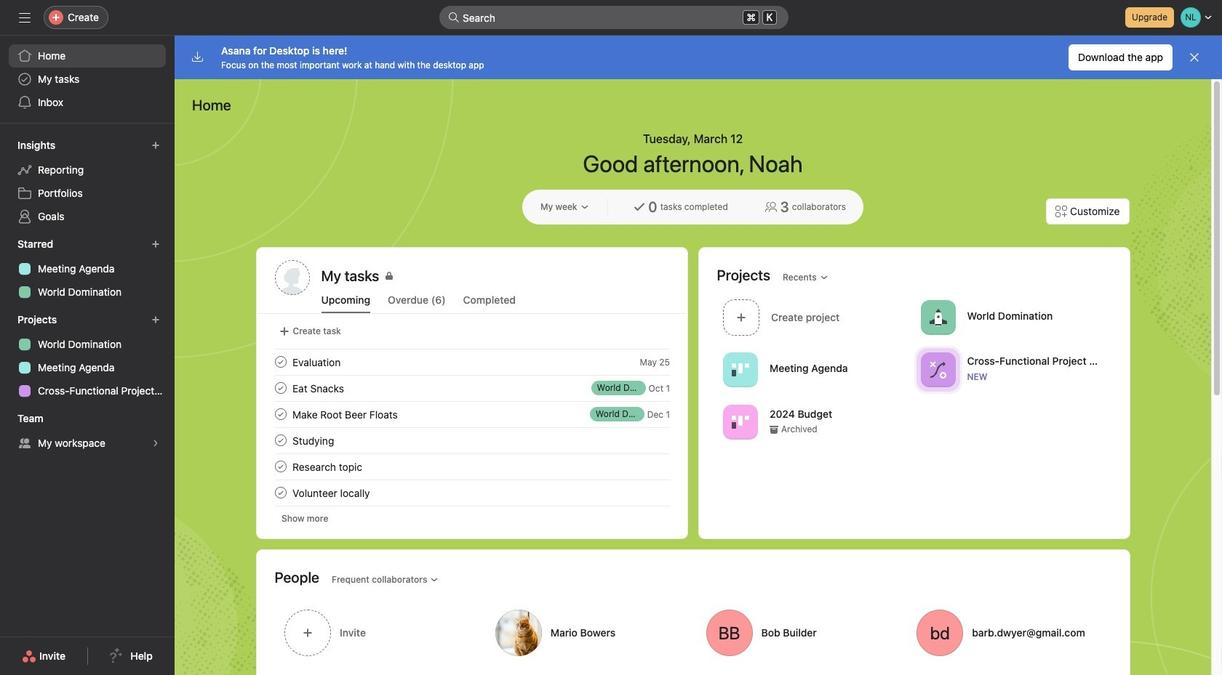Task type: locate. For each thing, give the bounding box(es) containing it.
mark complete image for 1st mark complete checkbox from the top
[[272, 380, 289, 397]]

4 mark complete checkbox from the top
[[272, 458, 289, 476]]

dismiss image
[[1189, 52, 1201, 63]]

1 mark complete checkbox from the top
[[272, 380, 289, 397]]

1 board image from the top
[[732, 361, 749, 379]]

2 mark complete image from the top
[[272, 380, 289, 397]]

None field
[[440, 6, 789, 29]]

global element
[[0, 36, 175, 123]]

board image
[[732, 361, 749, 379], [732, 414, 749, 431]]

see details, my workspace image
[[151, 440, 160, 448]]

hide sidebar image
[[19, 12, 31, 23]]

mark complete image for fourth mark complete checkbox from the bottom of the page
[[272, 406, 289, 423]]

0 vertical spatial mark complete image
[[272, 432, 289, 450]]

teams element
[[0, 406, 175, 458]]

2 mark complete image from the top
[[272, 485, 289, 502]]

mark complete image
[[272, 432, 289, 450], [272, 485, 289, 502]]

mark complete image for mark complete option
[[272, 354, 289, 371]]

5 mark complete checkbox from the top
[[272, 485, 289, 502]]

projects element
[[0, 307, 175, 406]]

4 mark complete image from the top
[[272, 458, 289, 476]]

new project or portfolio image
[[151, 316, 160, 325]]

1 mark complete image from the top
[[272, 354, 289, 371]]

mark complete image
[[272, 354, 289, 371], [272, 380, 289, 397], [272, 406, 289, 423], [272, 458, 289, 476]]

1 vertical spatial mark complete image
[[272, 485, 289, 502]]

1 mark complete image from the top
[[272, 432, 289, 450]]

1 vertical spatial board image
[[732, 414, 749, 431]]

0 vertical spatial board image
[[732, 361, 749, 379]]

insights element
[[0, 132, 175, 231]]

Search tasks, projects, and more text field
[[440, 6, 789, 29]]

Mark complete checkbox
[[272, 380, 289, 397], [272, 406, 289, 423], [272, 432, 289, 450], [272, 458, 289, 476], [272, 485, 289, 502]]

2 board image from the top
[[732, 414, 749, 431]]

add items to starred image
[[151, 240, 160, 249]]

3 mark complete image from the top
[[272, 406, 289, 423]]



Task type: describe. For each thing, give the bounding box(es) containing it.
2 mark complete checkbox from the top
[[272, 406, 289, 423]]

starred element
[[0, 231, 175, 307]]

add profile photo image
[[275, 261, 310, 295]]

mark complete image for 3rd mark complete checkbox
[[272, 432, 289, 450]]

mark complete image for 5th mark complete checkbox
[[272, 485, 289, 502]]

mark complete image for 2nd mark complete checkbox from the bottom
[[272, 458, 289, 476]]

line_and_symbols image
[[929, 361, 947, 379]]

3 mark complete checkbox from the top
[[272, 432, 289, 450]]

Mark complete checkbox
[[272, 354, 289, 371]]

new insights image
[[151, 141, 160, 150]]

prominent image
[[448, 12, 460, 23]]

rocket image
[[929, 309, 947, 326]]



Task type: vqa. For each thing, say whether or not it's contained in the screenshot.
3rd Mark complete icon
yes



